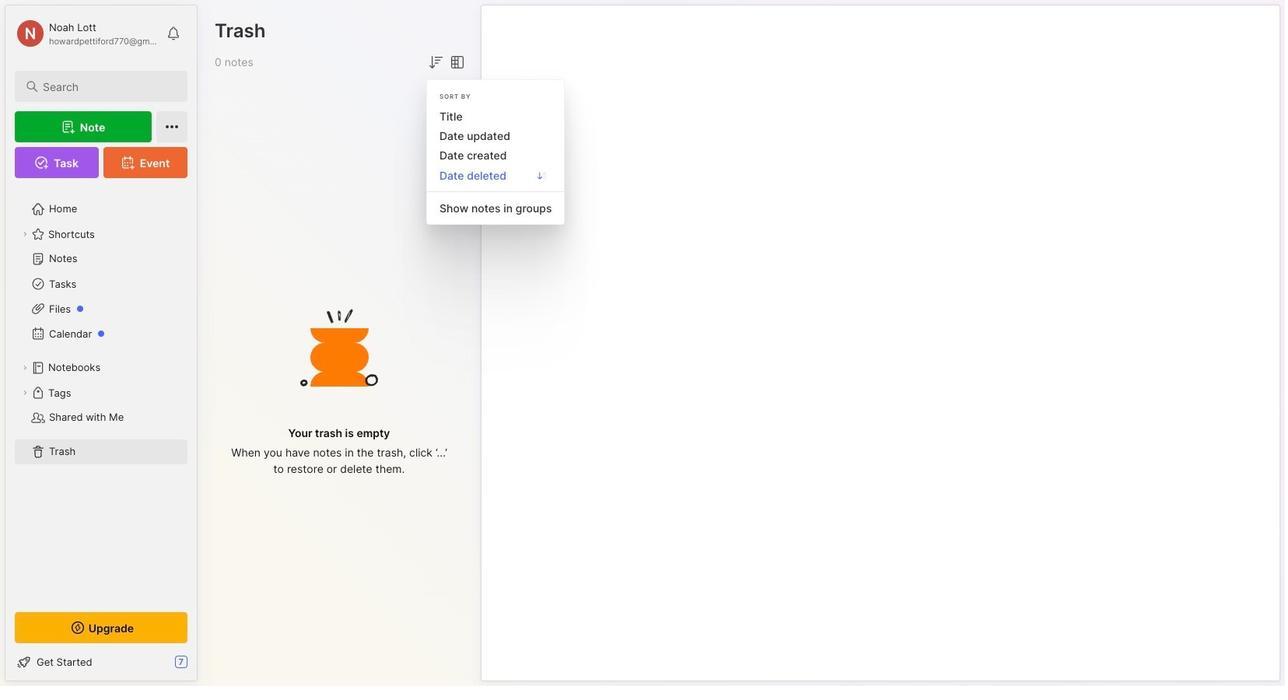 Task type: locate. For each thing, give the bounding box(es) containing it.
expand notebooks image
[[20, 363, 30, 373]]

click to collapse image
[[197, 658, 208, 676]]

None search field
[[43, 77, 174, 96]]

tree
[[5, 188, 197, 599]]

main element
[[0, 0, 202, 686]]



Task type: vqa. For each thing, say whether or not it's contained in the screenshot.
Dropdown List menu
yes



Task type: describe. For each thing, give the bounding box(es) containing it.
expand tags image
[[20, 388, 30, 398]]

View options field
[[445, 53, 467, 72]]

Search text field
[[43, 79, 174, 94]]

none search field inside main element
[[43, 77, 174, 96]]

Account field
[[15, 18, 159, 49]]

Sort options field
[[427, 53, 445, 72]]

dropdown list menu
[[427, 107, 565, 218]]

Help and Learning task checklist field
[[5, 650, 197, 675]]

tree inside main element
[[5, 188, 197, 599]]

note window - loading element
[[481, 5, 1281, 682]]



